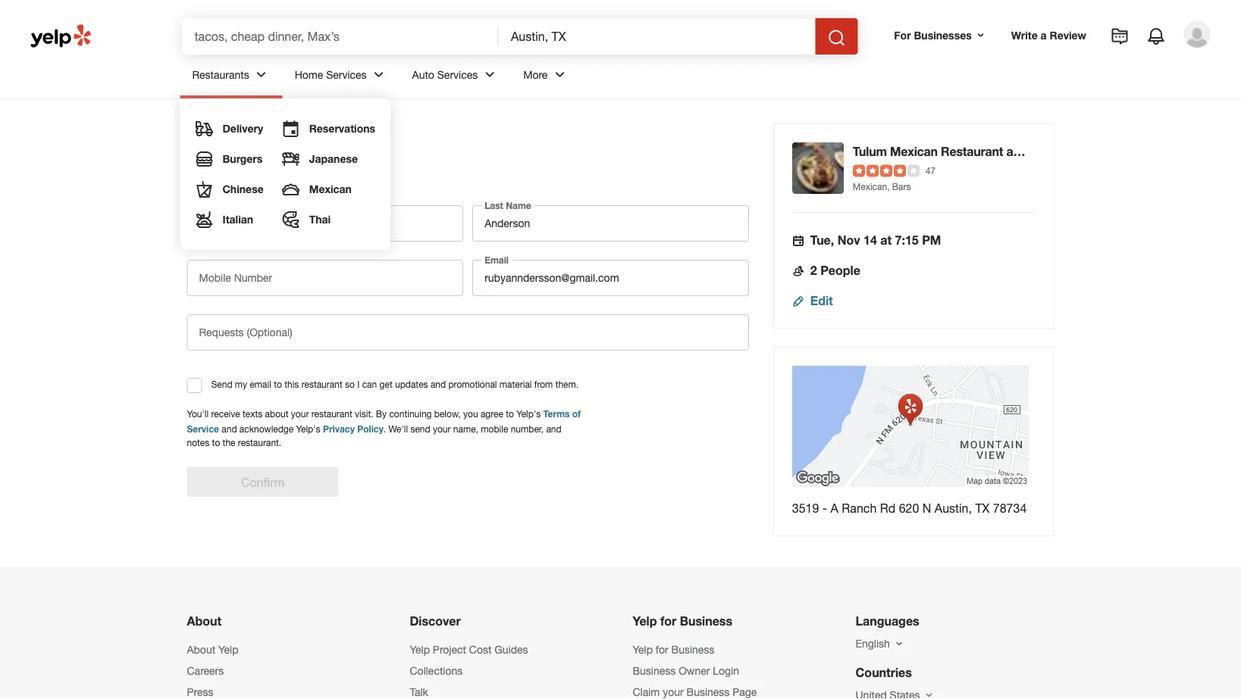 Task type: describe. For each thing, give the bounding box(es) containing it.
yelp project cost guides
[[410, 644, 528, 657]]

reservation
[[272, 124, 390, 150]]

confirm reservation
[[187, 124, 390, 150]]

map image
[[792, 366, 1029, 488]]

press link
[[187, 687, 213, 699]]

from
[[535, 379, 553, 390]]

name for last name
[[506, 201, 531, 211]]

discover
[[410, 615, 461, 629]]

project
[[433, 644, 466, 657]]

and acknowledge yelp's privacy policy
[[219, 424, 384, 435]]

delivery link
[[189, 114, 270, 144]]

about for about
[[187, 615, 222, 629]]

  text field for last name
[[473, 206, 749, 242]]

2
[[811, 264, 817, 278]]

bar
[[1074, 144, 1094, 159]]

restaurant for this
[[302, 379, 343, 390]]

restaurant
[[941, 144, 1003, 159]]

2 yelp for business from the top
[[633, 644, 715, 657]]

cost
[[469, 644, 492, 657]]

tequila
[[1031, 144, 1071, 159]]

people
[[821, 264, 861, 278]]

i
[[357, 379, 360, 390]]

review
[[1050, 29, 1087, 41]]

send
[[411, 424, 430, 435]]

2 horizontal spatial mexican
[[890, 144, 938, 159]]

24 chinese v2 image
[[195, 180, 213, 199]]

4 star rating image
[[853, 165, 920, 177]]

24 delivery v2 image
[[195, 120, 213, 138]]

for businesses
[[894, 29, 972, 41]]

user actions element
[[882, 19, 1232, 112]]

them.
[[556, 379, 579, 390]]

careers
[[187, 665, 224, 678]]

1 horizontal spatial to
[[274, 379, 282, 390]]

send my email to this restaurant so i can get updates and promotional material from them.
[[211, 379, 579, 390]]

2 horizontal spatial to
[[506, 409, 514, 420]]

services for auto services
[[437, 68, 478, 81]]

visit.
[[355, 409, 374, 420]]

this
[[285, 379, 299, 390]]

privacy policy link
[[323, 423, 384, 435]]

italian link
[[189, 205, 270, 235]]

.
[[384, 424, 386, 435]]

about yelp link
[[187, 644, 238, 657]]

claim
[[633, 687, 660, 699]]

information
[[216, 177, 281, 191]]

a
[[1041, 29, 1047, 41]]

mobile
[[199, 272, 231, 284]]

(optional)
[[247, 326, 292, 339]]

and inside the . we'll send your name, mobile number, and notes to the restaurant.
[[546, 424, 562, 435]]

tulum
[[853, 144, 887, 159]]

edit
[[811, 294, 833, 308]]

categories element
[[853, 179, 911, 193]]

mexican , bars
[[853, 181, 911, 192]]

0 horizontal spatial your
[[291, 409, 309, 420]]

login
[[713, 665, 739, 678]]

yelp up collections
[[410, 644, 430, 657]]

1 vertical spatial for
[[656, 644, 669, 657]]

your
[[187, 177, 212, 191]]

page
[[733, 687, 757, 699]]

24 chevron down v2 image
[[551, 66, 569, 84]]

tue,
[[811, 233, 834, 248]]

policy
[[357, 424, 384, 435]]

your inside the . we'll send your name, mobile number, and notes to the restaurant.
[[433, 424, 451, 435]]

3519 - a ranch rd 620 n austin, tx 78734
[[792, 502, 1027, 516]]

for businesses button
[[888, 22, 993, 49]]

78734
[[993, 502, 1027, 516]]

send
[[211, 379, 232, 390]]

of
[[572, 409, 581, 420]]

auto services
[[412, 68, 478, 81]]

business up yelp for business 'link'
[[680, 615, 733, 629]]

you'll
[[187, 409, 209, 420]]

my
[[235, 379, 247, 390]]

24 chevron down v2 image for home services
[[370, 66, 388, 84]]

restaurant for your
[[311, 409, 352, 420]]

thai
[[309, 213, 331, 226]]

mobile
[[481, 424, 508, 435]]

620
[[899, 502, 919, 516]]

thai link
[[276, 205, 381, 235]]

tue, nov 14 at 7:15 pm
[[811, 233, 941, 248]]

claim your business page
[[633, 687, 757, 699]]

material
[[500, 379, 532, 390]]

yelp for business link
[[633, 644, 715, 657]]

last
[[485, 201, 503, 211]]

italian
[[223, 213, 253, 226]]

claim your business page link
[[633, 687, 757, 699]]

24 chevron down v2 image for auto services
[[481, 66, 499, 84]]

search image
[[828, 29, 846, 47]]

promotional
[[449, 379, 497, 390]]

confirm
[[187, 124, 266, 150]]

auto services link
[[400, 55, 511, 99]]

about for about yelp
[[187, 644, 215, 657]]

delivery
[[223, 122, 263, 135]]

chinese
[[223, 183, 264, 196]]

edit link
[[792, 294, 833, 308]]

mexican for mexican , bars
[[853, 181, 887, 192]]

and up the
[[222, 424, 237, 435]]

16 reservation v2 image
[[792, 235, 804, 247]]

notifications image
[[1147, 27, 1166, 46]]

14
[[864, 233, 877, 248]]

mexican link
[[276, 174, 381, 205]]

tulum mexican restaurant and tequila bar
[[853, 144, 1094, 159]]

mobile number
[[199, 272, 272, 284]]

requests
[[199, 326, 244, 339]]

home services
[[295, 68, 367, 81]]

24 thai v2 image
[[282, 211, 300, 229]]

first
[[199, 201, 218, 211]]

24 burgers v2 image
[[195, 150, 213, 168]]

austin,
[[935, 502, 972, 516]]

texts
[[243, 409, 263, 420]]

and left "tequila"
[[1007, 144, 1028, 159]]

  text field for first name
[[187, 206, 463, 242]]

rd
[[880, 502, 896, 516]]



Task type: locate. For each thing, give the bounding box(es) containing it.
about up careers
[[187, 644, 215, 657]]

and
[[1007, 144, 1028, 159], [431, 379, 446, 390], [222, 424, 237, 435], [546, 424, 562, 435]]

tx
[[976, 502, 990, 516]]

1 none field from the left
[[195, 28, 487, 45]]

none field find
[[195, 28, 487, 45]]

16 chevron down v2 image for for businesses
[[975, 29, 987, 41]]

0 vertical spatial restaurant
[[302, 379, 343, 390]]

burgers
[[223, 153, 263, 165]]

yelp up careers
[[218, 644, 238, 657]]

2 horizontal spatial 24 chevron down v2 image
[[481, 66, 499, 84]]

1 vertical spatial yelp's
[[296, 424, 320, 435]]

talk link
[[410, 687, 428, 699]]

0 horizontal spatial 24 chevron down v2 image
[[252, 66, 270, 84]]

services inside "home services" link
[[326, 68, 367, 81]]

yelp for business up yelp for business 'link'
[[633, 615, 733, 629]]

1 horizontal spatial mexican
[[853, 181, 887, 192]]

24 chevron down v2 image for restaurants
[[252, 66, 270, 84]]

1 horizontal spatial yelp's
[[517, 409, 541, 420]]

1 vertical spatial yelp for business
[[633, 644, 715, 657]]

yelp's left 'privacy'
[[296, 424, 320, 435]]

16 chevron down v2 image
[[923, 690, 935, 700]]

yelp project cost guides link
[[410, 644, 528, 657]]

16 chevron down v2 image inside english dropdown button
[[893, 639, 905, 651]]

to left the
[[212, 438, 220, 448]]

mexican down 4 star rating image
[[853, 181, 887, 192]]

None field
[[195, 28, 487, 45], [511, 28, 803, 45]]

yelp's up number,
[[517, 409, 541, 420]]

24 mexican v2 image
[[282, 180, 300, 199]]

email
[[485, 255, 509, 266]]

your up and acknowledge yelp's privacy policy
[[291, 409, 309, 420]]

24 chevron down v2 image inside "home services" link
[[370, 66, 388, 84]]

to left "this"
[[274, 379, 282, 390]]

0 horizontal spatial name
[[221, 201, 246, 211]]

mexican inside categories element
[[853, 181, 887, 192]]

to
[[274, 379, 282, 390], [506, 409, 514, 420], [212, 438, 220, 448]]

Find text field
[[195, 28, 487, 45]]

24 chevron down v2 image right 'restaurants'
[[252, 66, 270, 84]]

restaurant left so
[[302, 379, 343, 390]]

collections link
[[410, 665, 463, 678]]

business
[[680, 615, 733, 629], [672, 644, 715, 657], [633, 665, 676, 678], [687, 687, 730, 699]]

privacy
[[323, 424, 355, 435]]

mexican down japanese link
[[309, 183, 352, 196]]

services right auto
[[437, 68, 478, 81]]

business down the 'owner'
[[687, 687, 730, 699]]

acknowledge
[[240, 424, 294, 435]]

write
[[1011, 29, 1038, 41]]

english
[[856, 638, 890, 651]]

updates
[[395, 379, 428, 390]]

press
[[187, 687, 213, 699]]

0 horizontal spatial 16 chevron down v2 image
[[893, 639, 905, 651]]

pm
[[922, 233, 941, 248]]

2 vertical spatial your
[[663, 687, 684, 699]]

write a review link
[[1005, 22, 1093, 49]]

24 sushi v2 image
[[282, 150, 300, 168]]

2 name from the left
[[506, 201, 531, 211]]

16 chevron down v2 image
[[975, 29, 987, 41], [893, 639, 905, 651]]

1 horizontal spatial 16 chevron down v2 image
[[975, 29, 987, 41]]

24 chevron down v2 image
[[252, 66, 270, 84], [370, 66, 388, 84], [481, 66, 499, 84]]

2 services from the left
[[437, 68, 478, 81]]

careers link
[[187, 665, 224, 678]]

agree
[[481, 409, 503, 420]]

below,
[[434, 409, 461, 420]]

reservations
[[309, 122, 375, 135]]

1 horizontal spatial your
[[433, 424, 451, 435]]

get
[[380, 379, 393, 390]]

2 24 chevron down v2 image from the left
[[370, 66, 388, 84]]

home services link
[[283, 55, 400, 99]]

receive
[[211, 409, 240, 420]]

yelp up claim
[[633, 644, 653, 657]]

we'll
[[389, 424, 408, 435]]

for up yelp for business 'link'
[[660, 615, 677, 629]]

about up about yelp link
[[187, 615, 222, 629]]

16 chevron down v2 image right businesses
[[975, 29, 987, 41]]

service
[[187, 424, 219, 435]]

16 groups v2 image
[[792, 265, 804, 277]]

24 italian v2 image
[[195, 211, 213, 229]]

about
[[187, 615, 222, 629], [187, 644, 215, 657]]

0 vertical spatial 16 chevron down v2 image
[[975, 29, 987, 41]]

0 vertical spatial yelp's
[[517, 409, 541, 420]]

3519
[[792, 502, 819, 516]]

16 chevron down v2 image down "languages"
[[893, 639, 905, 651]]

name,
[[453, 424, 479, 435]]

  text field for requests (optional)
[[187, 315, 749, 351]]

for
[[894, 29, 911, 41]]

terms
[[543, 409, 570, 420]]

0 horizontal spatial mexican
[[309, 183, 352, 196]]

yelp for business up business owner login link at right
[[633, 644, 715, 657]]

0 vertical spatial for
[[660, 615, 677, 629]]

0 horizontal spatial yelp's
[[296, 424, 320, 435]]

2 horizontal spatial your
[[663, 687, 684, 699]]

talk
[[410, 687, 428, 699]]

none field the near
[[511, 28, 803, 45]]

and down terms
[[546, 424, 562, 435]]

mexican up 47
[[890, 144, 938, 159]]

to right the agree at left bottom
[[506, 409, 514, 420]]

your down below,
[[433, 424, 451, 435]]

-
[[823, 502, 827, 516]]

more link
[[511, 55, 581, 99]]

Near text field
[[511, 28, 803, 45]]

can
[[362, 379, 377, 390]]

chinese link
[[189, 174, 270, 205]]

0 vertical spatial to
[[274, 379, 282, 390]]

more
[[523, 68, 548, 81]]

1 vertical spatial to
[[506, 409, 514, 420]]

notes
[[187, 438, 210, 448]]

yelp up yelp for business 'link'
[[633, 615, 657, 629]]

24 chevron down v2 image inside restaurants link
[[252, 66, 270, 84]]

1 name from the left
[[221, 201, 246, 211]]

3 24 chevron down v2 image from the left
[[481, 66, 499, 84]]

24 chevron down v2 image left auto
[[370, 66, 388, 84]]

2 none field from the left
[[511, 28, 803, 45]]

yelp for business
[[633, 615, 733, 629], [633, 644, 715, 657]]

0 vertical spatial your
[[291, 409, 309, 420]]

number
[[234, 272, 272, 284]]

1 horizontal spatial name
[[506, 201, 531, 211]]

16 chevron down v2 image for english
[[893, 639, 905, 651]]

services right home on the left of the page
[[326, 68, 367, 81]]

tulum mexican restaurant and tequila bar link
[[853, 143, 1094, 161]]

16 pencil v2 image
[[792, 296, 804, 308]]

business owner login link
[[633, 665, 739, 678]]

services for home services
[[326, 68, 367, 81]]

0 horizontal spatial services
[[326, 68, 367, 81]]

business up the 'owner'
[[672, 644, 715, 657]]

to inside the . we'll send your name, mobile number, and notes to the restaurant.
[[212, 438, 220, 448]]

None search field
[[182, 18, 861, 55]]

and right updates
[[431, 379, 446, 390]]

1 vertical spatial restaurant
[[311, 409, 352, 420]]

1 horizontal spatial none field
[[511, 28, 803, 45]]

1 horizontal spatial services
[[437, 68, 478, 81]]

english button
[[856, 638, 905, 651]]

restaurant.
[[238, 438, 282, 448]]

  email field
[[473, 260, 749, 297]]

2 about from the top
[[187, 644, 215, 657]]

projects image
[[1111, 27, 1129, 46]]

last name
[[485, 201, 531, 211]]

for
[[660, 615, 677, 629], [656, 644, 669, 657]]

your
[[291, 409, 309, 420], [433, 424, 451, 435], [663, 687, 684, 699]]

write a review
[[1011, 29, 1087, 41]]

restaurants link
[[180, 55, 283, 99]]

you
[[463, 409, 478, 420]]

business owner login
[[633, 665, 739, 678]]

  text field
[[187, 206, 463, 242], [473, 206, 749, 242], [187, 315, 749, 351]]

16 chevron down v2 image inside for businesses button
[[975, 29, 987, 41]]

so
[[345, 379, 355, 390]]

24 chevron down v2 image inside auto services link
[[481, 66, 499, 84]]

1 vertical spatial about
[[187, 644, 215, 657]]

0 horizontal spatial none field
[[195, 28, 487, 45]]

at
[[881, 233, 892, 248]]

  telephone field
[[187, 260, 463, 297]]

name up italian
[[221, 201, 246, 211]]

for up business owner login link at right
[[656, 644, 669, 657]]

reservations link
[[276, 114, 381, 144]]

1 vertical spatial 16 chevron down v2 image
[[893, 639, 905, 651]]

name right last
[[506, 201, 531, 211]]

0 vertical spatial yelp for business
[[633, 615, 733, 629]]

1 about from the top
[[187, 615, 222, 629]]

2 vertical spatial to
[[212, 438, 220, 448]]

7:15
[[895, 233, 919, 248]]

mexican for mexican
[[309, 183, 352, 196]]

0 vertical spatial about
[[187, 615, 222, 629]]

your down business owner login link at right
[[663, 687, 684, 699]]

47
[[926, 165, 936, 176]]

about
[[265, 409, 289, 420]]

services inside auto services link
[[437, 68, 478, 81]]

24 reservations v2 image
[[282, 120, 300, 138]]

a
[[831, 502, 839, 516]]

languages
[[856, 615, 920, 629]]

1 vertical spatial your
[[433, 424, 451, 435]]

1 24 chevron down v2 image from the left
[[252, 66, 270, 84]]

businesses
[[914, 29, 972, 41]]

collections
[[410, 665, 463, 678]]

0 horizontal spatial to
[[212, 438, 220, 448]]

email
[[250, 379, 271, 390]]

terms of service
[[187, 409, 581, 435]]

owner
[[679, 665, 710, 678]]

24 chevron down v2 image right auto services
[[481, 66, 499, 84]]

ranch
[[842, 502, 877, 516]]

business up claim
[[633, 665, 676, 678]]

name for first name
[[221, 201, 246, 211]]

nov
[[838, 233, 860, 248]]

1 services from the left
[[326, 68, 367, 81]]

1 horizontal spatial 24 chevron down v2 image
[[370, 66, 388, 84]]

restaurant up 'privacy'
[[311, 409, 352, 420]]

1 yelp for business from the top
[[633, 615, 733, 629]]

first name
[[199, 201, 246, 211]]

you'll receive texts about your restaurant visit. by continuing below, you agree to yelp's
[[187, 409, 543, 420]]



Task type: vqa. For each thing, say whether or not it's contained in the screenshot.


